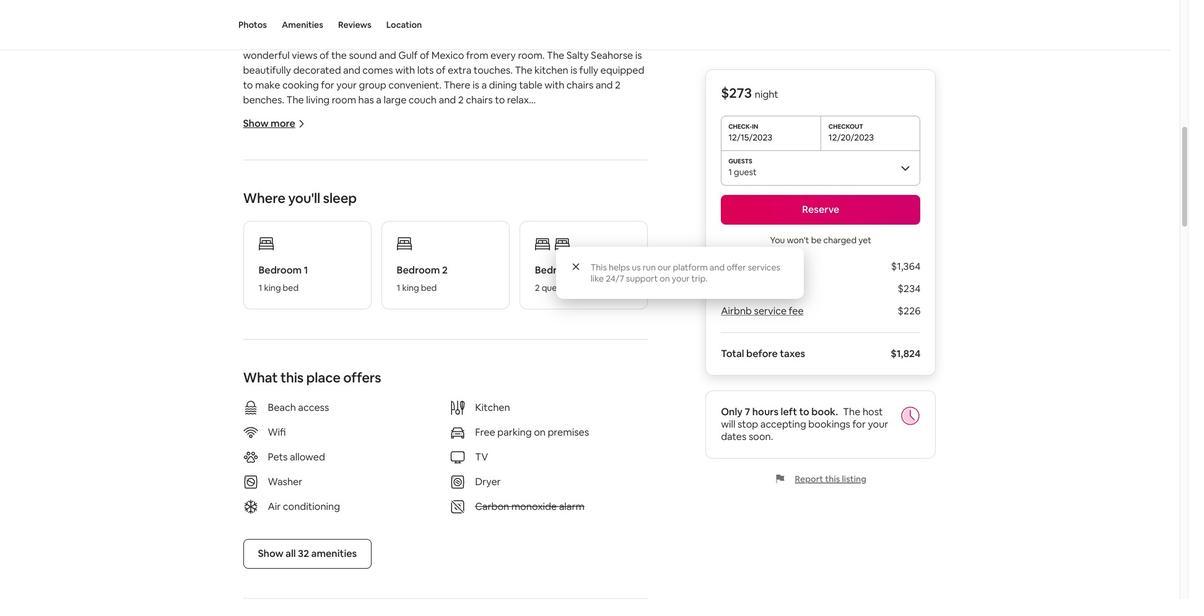 Task type: describe. For each thing, give the bounding box(es) containing it.
on inside this helps us run our platform and offer services like 24/7 support on your trip.
[[660, 273, 670, 284]]

2 primary from the left
[[463, 227, 498, 240]]

king for bedroom 2
[[402, 282, 419, 293]]

the up table
[[515, 64, 532, 77]]

0 horizontal spatial more
[[271, 117, 295, 130]]

take
[[253, 361, 275, 374]]

the down 'cooking'
[[287, 93, 304, 106]]

of up decorated
[[320, 49, 329, 62]]

night.
[[525, 361, 551, 374]]

they
[[524, 406, 546, 419]]

with up convenient.
[[395, 64, 415, 77]]

great inside as with all of our dauphin island beach rentals, all linens and towels are provided, wifi, along with a fully-outfitted kitchen. there will be a starter pack of toilet paper, paper towels, and trash bags; please plan on bringing more for day 2 ;).  a great beach vacation is waiting on you!
[[546, 168, 570, 181]]

owner
[[273, 420, 304, 433]]

on left you! at the top left of the page
[[288, 183, 299, 196]]

2 inside bedroom 3 2 queen beds
[[535, 282, 540, 293]]

are inside as with all of our dauphin island beach rentals, all linens and towels are provided, wifi, along with a fully-outfitted kitchen. there will be a starter pack of toilet paper, paper towels, and trash bags; please plan on bringing more for day 2 ;).  a great beach vacation is waiting on you!
[[548, 138, 562, 151]]

$273 for $273 x 5 nights
[[721, 260, 743, 273]]

the up kitchen at the left of page
[[547, 49, 564, 62]]

game
[[243, 34, 271, 47]]

conditioning
[[283, 500, 340, 513]]

maximum for quote
[[443, 376, 488, 389]]

next image
[[644, 262, 651, 269]]

extra
[[448, 64, 472, 77]]

our for of
[[302, 138, 318, 151]]

8.
[[243, 361, 251, 374]]

from
[[466, 49, 488, 62]]

2 down equipped
[[615, 79, 621, 92]]

0 vertical spatial airbnb
[[721, 305, 752, 318]]

a left 'beautiful,'
[[321, 19, 326, 32]]

0 vertical spatial salty
[[243, 19, 265, 32]]

show more
[[243, 117, 295, 130]]

stop
[[738, 418, 758, 431]]

equipped
[[601, 64, 644, 77]]

0 vertical spatial in
[[286, 331, 294, 344]]

10
[[455, 331, 465, 344]]

night inside $273 night
[[755, 88, 778, 101]]

bath
[[511, 19, 532, 32]]

and left over
[[480, 257, 497, 270]]

any
[[243, 272, 259, 285]]

are down an on the bottom
[[548, 406, 563, 419]]

2 vertical spatial fee
[[301, 391, 316, 404]]

;).
[[524, 168, 532, 181]]

accepting
[[760, 418, 806, 431]]

available
[[341, 406, 380, 419]]

of down towels
[[529, 153, 538, 166]]

with right as
[[257, 138, 277, 151]]

1 vertical spatial home
[[602, 34, 628, 47]]

every
[[491, 49, 516, 62]]

will inside as with all of our dauphin island beach rentals, all linens and towels are provided, wifi, along with a fully-outfitted kitchen. there will be a starter pack of toilet paper, paper towels, and trash bags; please plan on bringing more for day 2 ;).  a great beach vacation is waiting on you!
[[433, 153, 448, 166]]

1 vertical spatial salty
[[567, 49, 589, 62]]

is up equipped
[[635, 49, 642, 62]]

0 horizontal spatial can
[[320, 361, 336, 374]]

and up limit
[[476, 361, 493, 374]]

the inside salty seahorse is a beautiful, new, waterfront 4 bedroom, 3 bath home with a unique game room with a pool table, wine chiller and great gulf of mexico views. this home has wonderful views of the sound and gulf of mexico from every room. the salty seahorse is beautifully decorated and comes with lots of extra touches. the kitchen is fully equipped to make cooking for your group convenient. there is a dining table with chairs and 2 benches. the living room has a large couch and 2 chairs to relax
[[331, 49, 347, 62]]

is left fully
[[571, 64, 577, 77]]

please note the following: 1. minimum age for the primary renter is 25, and primary renter must be present for the entire stay. 2. maximum occupancy numbers include children 3 and over and cannot be exceeded at any time. 3. all of our homes are non-smoking. 4. a signed rental agreement is required, which contains additional rules and guidance.
[[243, 212, 648, 315]]

0 horizontal spatial mexico
[[432, 49, 464, 62]]

and down 'beds'
[[578, 302, 595, 315]]

dryer
[[475, 476, 501, 489]]

32
[[298, 547, 309, 560]]

please
[[243, 212, 272, 225]]

and down sound at the left top of the page
[[343, 64, 360, 77]]

the inside the host will stop accepting bookings for your dates soon.
[[843, 406, 861, 419]]

relax
[[507, 93, 529, 106]]

on inside 8. take the trash can to the street on monday night and friday night. 9. this home is pet-friendly, dogs only, 2-pet maximum limit - $100 pet fee per dog applies. this fee is not included in the airbnb quote and would be an additional charge. 10. cargo lifts are not available to guests and can not be used. they are not permitted by home owner insurance policies.
[[398, 361, 409, 374]]

8. take the trash can to the street on monday night and friday night. 9. this home is pet-friendly, dogs only, 2-pet maximum limit - $100 pet fee per dog applies. this fee is not included in the airbnb quote and would be an additional charge. 10. cargo lifts are not available to guests and can not be used. they are not permitted by home owner insurance policies.
[[243, 361, 645, 433]]

friday
[[495, 361, 523, 374]]

1 for bedroom 1
[[259, 282, 262, 293]]

your inside salty seahorse is a beautiful, new, waterfront 4 bedroom, 3 bath home with a unique game room with a pool table, wine chiller and great gulf of mexico views. this home has wonderful views of the sound and gulf of mexico from every room. the salty seahorse is beautifully decorated and comes with lots of extra touches. the kitchen is fully equipped to make cooking for your group convenient. there is a dining table with chairs and 2 benches. the living room has a large couch and 2 chairs to relax
[[337, 79, 357, 92]]

applies.
[[243, 391, 278, 404]]

permitted
[[583, 406, 629, 419]]

0 horizontal spatial beach
[[268, 401, 296, 414]]

and right over
[[522, 257, 539, 270]]

our for run
[[658, 262, 671, 273]]

soon.
[[749, 430, 773, 443]]

a left fully-
[[293, 153, 298, 166]]

insurance
[[306, 420, 350, 433]]

is left pet-
[[302, 376, 309, 389]]

the up age
[[298, 212, 313, 225]]

1 vertical spatial chairs
[[466, 93, 493, 106]]

0 horizontal spatial seahorse
[[268, 19, 310, 32]]

total
[[721, 347, 744, 360]]

only,
[[394, 376, 415, 389]]

for right age
[[316, 227, 330, 240]]

$234
[[898, 282, 921, 295]]

2 down extra
[[458, 93, 464, 106]]

is left pm,
[[319, 331, 326, 344]]

additional inside 8. take the trash can to the street on monday night and friday night. 9. this home is pet-friendly, dogs only, 2-pet maximum limit - $100 pet fee per dog applies. this fee is not included in the airbnb quote and would be an additional charge. 10. cargo lifts are not available to guests and can not be used. they are not permitted by home owner insurance policies.
[[552, 391, 597, 404]]

unique
[[592, 19, 623, 32]]

all down show more "button"
[[279, 138, 289, 151]]

left
[[781, 406, 797, 419]]

comes
[[363, 64, 393, 77]]

is left the 25,
[[419, 227, 426, 240]]

1 horizontal spatial 1
[[304, 264, 308, 277]]

this inside this helps us run our platform and offer services like 24/7 support on your trip.
[[591, 262, 607, 273]]

a left starter
[[464, 153, 469, 166]]

and down fully
[[596, 79, 613, 92]]

like
[[591, 273, 604, 284]]

$226
[[898, 305, 921, 318]]

not up insurance
[[323, 406, 339, 419]]

along
[[243, 153, 268, 166]]

home
[[243, 420, 271, 433]]

dauphin
[[320, 138, 358, 151]]

paper,
[[567, 153, 595, 166]]

cargo
[[257, 406, 286, 419]]

is down pet-
[[318, 391, 325, 404]]

be right the must
[[558, 227, 570, 240]]

report this listing button
[[775, 474, 867, 485]]

touches.
[[474, 64, 513, 77]]

3.
[[243, 287, 251, 300]]

agreement
[[326, 302, 378, 315]]

towels,
[[243, 168, 275, 181]]

decorated
[[293, 64, 341, 77]]

us
[[632, 262, 641, 273]]

a inside please note the following: 1. minimum age for the primary renter is 25, and primary renter must be present for the entire stay. 2. maximum occupancy numbers include children 3 and over and cannot be exceeded at any time. 3. all of our homes are non-smoking. 4. a signed rental agreement is required, which contains additional rules and guidance.
[[253, 302, 260, 315]]

lots
[[417, 64, 434, 77]]

you won't be charged yet
[[770, 235, 872, 246]]

1 vertical spatial can
[[447, 406, 463, 419]]

1 horizontal spatial seahorse
[[591, 49, 633, 62]]

pm,
[[336, 331, 353, 344]]

are right lifts
[[307, 406, 321, 419]]

1 for bedroom 2
[[397, 282, 400, 293]]

and down 4
[[438, 34, 455, 47]]

6.
[[243, 331, 251, 344]]

wifi
[[268, 426, 286, 439]]

this up lifts
[[280, 391, 298, 404]]

over
[[499, 257, 519, 270]]

10.
[[243, 406, 255, 419]]

airbnb inside 8. take the trash can to the street on monday night and friday night. 9. this home is pet-friendly, dogs only, 2-pet maximum limit - $100 pet fee per dog applies. this fee is not included in the airbnb quote and would be an additional charge. 10. cargo lifts are not available to guests and can not be used. they are not permitted by home owner insurance policies.
[[413, 391, 444, 404]]

of up fully-
[[291, 138, 300, 151]]

would
[[495, 391, 523, 404]]

plan
[[381, 168, 400, 181]]

be right won't at the right of the page
[[811, 235, 822, 246]]

airbnb service fee button
[[721, 305, 804, 318]]

pack
[[505, 153, 527, 166]]

a down group
[[376, 93, 382, 106]]

your inside this helps us run our platform and offer services like 24/7 support on your trip.
[[672, 273, 690, 284]]

pets allowed
[[268, 451, 325, 464]]

and up waiting
[[278, 168, 295, 181]]

show all 32 amenities
[[258, 547, 357, 560]]

kitchen
[[475, 401, 510, 414]]

3 left pm,
[[328, 331, 334, 344]]

support
[[626, 273, 658, 284]]

this down take
[[253, 376, 272, 389]]

as with all of our dauphin island beach rentals, all linens and towels are provided, wifi, along with a fully-outfitted kitchen. there will be a starter pack of toilet paper, paper towels, and trash bags; please plan on bringing more for day 2 ;).  a great beach vacation is waiting on you!
[[243, 138, 644, 196]]

1 horizontal spatial gulf
[[484, 34, 503, 47]]

amenities
[[311, 547, 357, 560]]

before
[[746, 347, 778, 360]]

reserve
[[802, 203, 840, 216]]

kitchen
[[535, 64, 568, 77]]

with down kitchen at the left of page
[[545, 79, 564, 92]]

of up lots
[[420, 49, 429, 62]]

cannot
[[541, 257, 573, 270]]

pool
[[331, 34, 351, 47]]

pets
[[268, 451, 288, 464]]

dogs
[[369, 376, 392, 389]]

0 vertical spatial has
[[631, 34, 646, 47]]

home inside 8. take the trash can to the street on monday night and friday night. 9. this home is pet-friendly, dogs only, 2-pet maximum limit - $100 pet fee per dog applies. this fee is not included in the airbnb quote and would be an additional charge. 10. cargo lifts are not available to guests and can not be used. they are not permitted by home owner insurance policies.
[[274, 376, 300, 389]]

this inside salty seahorse is a beautiful, new, waterfront 4 bedroom, 3 bath home with a unique game room with a pool table, wine chiller and great gulf of mexico views. this home has wonderful views of the sound and gulf of mexico from every room. the salty seahorse is beautifully decorated and comes with lots of extra touches. the kitchen is fully equipped to make cooking for your group convenient. there is a dining table with chairs and 2 benches. the living room has a large couch and 2 chairs to relax
[[582, 34, 600, 47]]

additional inside please note the following: 1. minimum age for the primary renter is 25, and primary renter must be present for the entire stay. 2. maximum occupancy numbers include children 3 and over and cannot be exceeded at any time. 3. all of our homes are non-smoking. 4. a signed rental agreement is required, which contains additional rules and guidance.
[[504, 302, 549, 315]]

bedroom 2 1 king bed
[[397, 264, 448, 293]]

free parking on premises
[[475, 426, 589, 439]]

1.
[[243, 227, 250, 240]]

and down wine
[[379, 49, 396, 62]]

dining
[[489, 79, 517, 92]]

-
[[515, 376, 518, 389]]

sound
[[349, 49, 377, 62]]

free
[[475, 426, 495, 439]]

nights
[[760, 260, 789, 273]]

a left the pool at the top
[[324, 34, 329, 47]]

and down limit
[[476, 391, 493, 404]]

the right take
[[277, 361, 292, 374]]

this helps us run our platform and offer services like 24/7 support on your trip.
[[591, 262, 780, 284]]

benches.
[[243, 93, 284, 106]]

and up pack
[[496, 138, 514, 151]]

reviews
[[338, 19, 371, 30]]

photos
[[238, 19, 267, 30]]

beach access
[[268, 401, 329, 414]]

in inside 8. take the trash can to the street on monday night and friday night. 9. this home is pet-friendly, dogs only, 2-pet maximum limit - $100 pet fee per dog applies. this fee is not included in the airbnb quote and would be an additional charge. 10. cargo lifts are not available to guests and can not be used. they are not permitted by home owner insurance policies.
[[386, 391, 394, 404]]

all left linens
[[456, 138, 466, 151]]

2 horizontal spatial fee
[[789, 305, 804, 318]]

to down dining
[[495, 93, 505, 106]]

is up 'views'
[[312, 19, 319, 32]]

photos button
[[238, 0, 267, 50]]

3 inside salty seahorse is a beautiful, new, waterfront 4 bedroom, 3 bath home with a unique game room with a pool table, wine chiller and great gulf of mexico views. this home has wonderful views of the sound and gulf of mexico from every room. the salty seahorse is beautifully decorated and comes with lots of extra touches. the kitchen is fully equipped to make cooking for your group convenient. there is a dining table with chairs and 2 benches. the living room has a large couch and 2 chairs to relax
[[503, 19, 509, 32]]

bags;
[[322, 168, 347, 181]]

beach inside as with all of our dauphin island beach rentals, all linens and towels are provided, wifi, along with a fully-outfitted kitchen. there will be a starter pack of toilet paper, paper towels, and trash bags; please plan on bringing more for day 2 ;).  a great beach vacation is waiting on you!
[[389, 138, 417, 151]]

you
[[770, 235, 785, 246]]

of inside please note the following: 1. minimum age for the primary renter is 25, and primary renter must be present for the entire stay. 2. maximum occupancy numbers include children 3 and over and cannot be exceeded at any time. 3. all of our homes are non-smoking. 4. a signed rental agreement is required, which contains additional rules and guidance.
[[267, 287, 276, 300]]

trash inside 8. take the trash can to the street on monday night and friday night. 9. this home is pet-friendly, dogs only, 2-pet maximum limit - $100 pet fee per dog applies. this fee is not included in the airbnb quote and would be an additional charge. 10. cargo lifts are not available to guests and can not be used. they are not permitted by home owner insurance policies.
[[294, 361, 318, 374]]

with right along
[[271, 153, 290, 166]]



Task type: locate. For each thing, give the bounding box(es) containing it.
your
[[337, 79, 357, 92], [672, 273, 690, 284], [868, 418, 888, 431]]

1 vertical spatial your
[[672, 273, 690, 284]]

$1,364
[[891, 260, 921, 273]]

reserve button
[[721, 195, 921, 225]]

time.
[[261, 272, 284, 285]]

and right guests
[[427, 406, 445, 419]]

the left host
[[843, 406, 861, 419]]

for down starter
[[482, 168, 496, 181]]

bedroom down the stay.
[[259, 264, 302, 277]]

night up 12/15/2023
[[755, 88, 778, 101]]

night down 10
[[450, 361, 474, 374]]

0 vertical spatial will
[[433, 153, 448, 166]]

0 horizontal spatial a
[[253, 302, 260, 315]]

king inside bedroom 2 1 king bed
[[402, 282, 419, 293]]

the up friendly,
[[350, 361, 366, 374]]

$273 for $273 night
[[721, 84, 752, 102]]

0 vertical spatial gulf
[[484, 34, 503, 47]]

1 horizontal spatial time
[[423, 331, 444, 344]]

primary
[[349, 227, 384, 240], [463, 227, 498, 240]]

with up 'views'
[[302, 34, 322, 47]]

1 bed from the left
[[283, 282, 299, 293]]

1 renter from the left
[[386, 227, 417, 240]]

lifts
[[288, 406, 305, 419]]

1 horizontal spatial bed
[[421, 282, 437, 293]]

your inside the host will stop accepting bookings for your dates soon.
[[868, 418, 888, 431]]

where you'll sleep
[[243, 189, 357, 207]]

great inside salty seahorse is a beautiful, new, waterfront 4 bedroom, 3 bath home with a unique game room with a pool table, wine chiller and great gulf of mexico views. this home has wonderful views of the sound and gulf of mexico from every room. the salty seahorse is beautifully decorated and comes with lots of extra touches. the kitchen is fully equipped to make cooking for your group convenient. there is a dining table with chairs and 2 benches. the living room has a large couch and 2 chairs to relax
[[457, 34, 482, 47]]

bedroom up smoking.
[[397, 264, 440, 277]]

1 vertical spatial our
[[658, 262, 671, 273]]

in down signed
[[286, 331, 294, 344]]

1 horizontal spatial renter
[[500, 227, 530, 240]]

the down the only,
[[396, 391, 411, 404]]

per
[[580, 376, 595, 389]]

fee up lifts
[[301, 391, 316, 404]]

1 horizontal spatial great
[[546, 168, 570, 181]]

1 vertical spatial has
[[358, 93, 374, 106]]

1 inside bedroom 2 1 king bed
[[397, 282, 400, 293]]

our inside please note the following: 1. minimum age for the primary renter is 25, and primary renter must be present for the entire stay. 2. maximum occupancy numbers include children 3 and over and cannot be exceeded at any time. 3. all of our homes are non-smoking. 4. a signed rental agreement is required, which contains additional rules and guidance.
[[278, 287, 294, 300]]

more inside as with all of our dauphin island beach rentals, all linens and towels are provided, wifi, along with a fully-outfitted kitchen. there will be a starter pack of toilet paper, paper towels, and trash bags; please plan on bringing more for day 2 ;).  a great beach vacation is waiting on you!
[[456, 168, 480, 181]]

is down touches.
[[473, 79, 479, 92]]

of right all
[[267, 287, 276, 300]]

this left listing
[[825, 474, 840, 485]]

1 horizontal spatial this
[[825, 474, 840, 485]]

reviews button
[[338, 0, 371, 50]]

0 horizontal spatial will
[[433, 153, 448, 166]]

be inside as with all of our dauphin island beach rentals, all linens and towels are provided, wifi, along with a fully-outfitted kitchen. there will be a starter pack of toilet paper, paper towels, and trash bags; please plan on bringing more for day 2 ;).  a great beach vacation is waiting on you!
[[450, 153, 462, 166]]

make
[[255, 79, 280, 92]]

0 horizontal spatial your
[[337, 79, 357, 92]]

in
[[286, 331, 294, 344], [386, 391, 394, 404]]

won't
[[787, 235, 809, 246]]

be right cannot
[[575, 257, 587, 270]]

bed inside bedroom 2 1 king bed
[[421, 282, 437, 293]]

0 vertical spatial mexico
[[517, 34, 549, 47]]

this down the unique
[[582, 34, 600, 47]]

bedroom inside bedroom 2 1 king bed
[[397, 264, 440, 277]]

12/20/2023
[[829, 132, 874, 143]]

1 vertical spatial beach
[[268, 401, 296, 414]]

and
[[438, 34, 455, 47], [379, 49, 396, 62], [343, 64, 360, 77], [596, 79, 613, 92], [439, 93, 456, 106], [496, 138, 514, 151], [278, 168, 295, 181], [443, 227, 461, 240], [480, 257, 497, 270], [522, 257, 539, 270], [710, 262, 725, 273], [578, 302, 595, 315], [355, 331, 372, 344], [476, 361, 493, 374], [476, 391, 493, 404], [427, 406, 445, 419]]

present
[[572, 227, 607, 240]]

not down pet-
[[327, 391, 342, 404]]

2 bedroom from the left
[[397, 264, 440, 277]]

am.
[[467, 331, 484, 344]]

couch
[[409, 93, 437, 106]]

only 7 hours left to book.
[[721, 406, 838, 419]]

renter
[[386, 227, 417, 240], [500, 227, 530, 240]]

the
[[547, 49, 564, 62], [515, 64, 532, 77], [287, 93, 304, 106], [843, 406, 861, 419]]

2 bed from the left
[[421, 282, 437, 293]]

0 vertical spatial beach
[[389, 138, 417, 151]]

the host will stop accepting bookings for your dates soon.
[[721, 406, 888, 443]]

bedroom inside bedroom 3 2 queen beds
[[535, 264, 578, 277]]

there
[[444, 79, 470, 92], [404, 153, 431, 166]]

3 inside bedroom 3 2 queen beds
[[580, 264, 586, 277]]

0 horizontal spatial bed
[[283, 282, 299, 293]]

1 horizontal spatial your
[[672, 273, 690, 284]]

1 vertical spatial $273
[[721, 260, 743, 273]]

the down following:
[[332, 227, 347, 240]]

1 horizontal spatial chairs
[[567, 79, 594, 92]]

amenities button
[[282, 0, 323, 50]]

group
[[359, 79, 386, 92]]

this
[[280, 369, 304, 386], [825, 474, 840, 485]]

1 horizontal spatial fee
[[563, 376, 578, 389]]

$273 left x
[[721, 260, 743, 273]]

for inside the host will stop accepting bookings for your dates soon.
[[853, 418, 866, 431]]

there inside as with all of our dauphin island beach rentals, all linens and towels are provided, wifi, along with a fully-outfitted kitchen. there will be a starter pack of toilet paper, paper towels, and trash bags; please plan on bringing more for day 2 ;).  a great beach vacation is waiting on you!
[[404, 153, 431, 166]]

room
[[332, 93, 356, 106]]

your right bookings
[[868, 418, 888, 431]]

2 vertical spatial our
[[278, 287, 294, 300]]

2.
[[243, 257, 251, 270]]

trash inside as with all of our dauphin island beach rentals, all linens and towels are provided, wifi, along with a fully-outfitted kitchen. there will be a starter pack of toilet paper, paper towels, and trash bags; please plan on bringing more for day 2 ;).  a great beach vacation is waiting on you!
[[297, 168, 320, 181]]

is down smoking.
[[380, 302, 387, 315]]

1 time from the left
[[296, 331, 317, 344]]

0 vertical spatial chairs
[[567, 79, 594, 92]]

maximum up quote
[[443, 376, 488, 389]]

show for show all 32 amenities
[[258, 547, 283, 560]]

can
[[320, 361, 336, 374], [447, 406, 463, 419]]

you'll
[[288, 189, 320, 207]]

1 vertical spatial there
[[404, 153, 431, 166]]

1 king from the left
[[264, 282, 281, 293]]

1 horizontal spatial a
[[536, 168, 543, 181]]

your up 'room' on the top of page
[[337, 79, 357, 92]]

0 horizontal spatial fee
[[301, 391, 316, 404]]

of up every
[[505, 34, 515, 47]]

bedroom for bedroom 3
[[535, 264, 578, 277]]

chairs down dining
[[466, 93, 493, 106]]

1 vertical spatial in
[[386, 391, 394, 404]]

1 horizontal spatial there
[[444, 79, 470, 92]]

fully
[[580, 64, 598, 77]]

1 horizontal spatial airbnb
[[721, 305, 752, 318]]

1 vertical spatial show
[[258, 547, 283, 560]]

hours
[[752, 406, 779, 419]]

non-
[[347, 287, 369, 300]]

bedroom for bedroom 2
[[397, 264, 440, 277]]

1 vertical spatial will
[[721, 418, 736, 431]]

age
[[296, 227, 314, 240]]

and right couch at the left of the page
[[439, 93, 456, 106]]

and inside this helps us run our platform and offer services like 24/7 support on your trip.
[[710, 262, 725, 273]]

0 horizontal spatial chairs
[[466, 93, 493, 106]]

1 vertical spatial a
[[253, 302, 260, 315]]

2 horizontal spatial home
[[602, 34, 628, 47]]

the up at
[[625, 227, 640, 240]]

3 right children
[[472, 257, 478, 270]]

0 horizontal spatial airbnb
[[413, 391, 444, 404]]

vacation
[[603, 168, 642, 181]]

has down group
[[358, 93, 374, 106]]

a
[[536, 168, 543, 181], [253, 302, 260, 315]]

0 horizontal spatial great
[[457, 34, 482, 47]]

this for report
[[825, 474, 840, 485]]

you!
[[301, 183, 320, 196]]

show for show more
[[243, 117, 269, 130]]

1 vertical spatial trash
[[294, 361, 318, 374]]

our inside as with all of our dauphin island beach rentals, all linens and towels are provided, wifi, along with a fully-outfitted kitchen. there will be a starter pack of toilet paper, paper towels, and trash bags; please plan on bringing more for day 2 ;).  a great beach vacation is waiting on you!
[[302, 138, 318, 151]]

more down starter
[[456, 168, 480, 181]]

3 bedroom from the left
[[535, 264, 578, 277]]

0 horizontal spatial primary
[[349, 227, 384, 240]]

on right plan
[[402, 168, 414, 181]]

and right the 25,
[[443, 227, 461, 240]]

0 vertical spatial can
[[320, 361, 336, 374]]

0 vertical spatial your
[[337, 79, 357, 92]]

show inside button
[[258, 547, 283, 560]]

1 horizontal spatial home
[[534, 19, 560, 32]]

are inside please note the following: 1. minimum age for the primary renter is 25, and primary renter must be present for the entire stay. 2. maximum occupancy numbers include children 3 and over and cannot be exceeded at any time. 3. all of our homes are non-smoking. 4. a signed rental agreement is required, which contains additional rules and guidance.
[[330, 287, 345, 300]]

0 horizontal spatial salty
[[243, 19, 265, 32]]

great down toilet
[[546, 168, 570, 181]]

1 horizontal spatial night
[[755, 88, 778, 101]]

0 vertical spatial seahorse
[[268, 19, 310, 32]]

chairs down fully
[[567, 79, 594, 92]]

note
[[274, 212, 296, 225]]

will
[[433, 153, 448, 166], [721, 418, 736, 431]]

0 horizontal spatial home
[[274, 376, 300, 389]]

used.
[[497, 406, 522, 419]]

only
[[721, 406, 743, 419]]

2 renter from the left
[[500, 227, 530, 240]]

is left 10
[[446, 331, 453, 344]]

1 vertical spatial gulf
[[398, 49, 418, 62]]

1 $273 from the top
[[721, 84, 752, 102]]

fee left per
[[563, 376, 578, 389]]

king inside the bedroom 1 1 king bed
[[264, 282, 281, 293]]

pet
[[426, 376, 441, 389]]

maximum for of
[[253, 257, 298, 270]]

towels
[[516, 138, 546, 151]]

1 horizontal spatial more
[[456, 168, 480, 181]]

be left used.
[[483, 406, 495, 419]]

there inside salty seahorse is a beautiful, new, waterfront 4 bedroom, 3 bath home with a unique game room with a pool table, wine chiller and great gulf of mexico views. this home has wonderful views of the sound and gulf of mexico from every room. the salty seahorse is beautifully decorated and comes with lots of extra touches. the kitchen is fully equipped to make cooking for your group convenient. there is a dining table with chairs and 2 benches. the living room has a large couch and 2 chairs to relax
[[444, 79, 470, 92]]

fee right service
[[789, 305, 804, 318]]

2 inside bedroom 2 1 king bed
[[442, 264, 448, 277]]

2 horizontal spatial your
[[868, 418, 888, 431]]

0 horizontal spatial night
[[450, 361, 474, 374]]

carbon monoxide alarm
[[475, 500, 585, 513]]

pet-
[[311, 376, 331, 389]]

time down rental at the left bottom of the page
[[296, 331, 317, 344]]

monoxide
[[511, 500, 557, 513]]

0 vertical spatial this
[[280, 369, 304, 386]]

friendly,
[[331, 376, 367, 389]]

to left guests
[[383, 406, 393, 419]]

1 vertical spatial additional
[[552, 391, 597, 404]]

1 horizontal spatial additional
[[552, 391, 597, 404]]

not down quote
[[465, 406, 481, 419]]

3 left like
[[580, 264, 586, 277]]

to up friendly,
[[338, 361, 348, 374]]

on up the only,
[[398, 361, 409, 374]]

of right lots
[[436, 64, 446, 77]]

0 vertical spatial $273
[[721, 84, 752, 102]]

2 time from the left
[[423, 331, 444, 344]]

for right bookings
[[853, 418, 866, 431]]

0 horizontal spatial additional
[[504, 302, 549, 315]]

home down take
[[274, 376, 300, 389]]

gulf down chiller
[[398, 49, 418, 62]]

1 vertical spatial fee
[[563, 376, 578, 389]]

0 horizontal spatial in
[[286, 331, 294, 344]]

1 horizontal spatial king
[[402, 282, 419, 293]]

day
[[498, 168, 514, 181]]

1 horizontal spatial will
[[721, 418, 736, 431]]

1 vertical spatial more
[[456, 168, 480, 181]]

to right left
[[799, 406, 810, 419]]

0 horizontal spatial bedroom
[[259, 264, 302, 277]]

great
[[457, 34, 482, 47], [546, 168, 570, 181]]

2 right include
[[442, 264, 448, 277]]

1 vertical spatial night
[[450, 361, 474, 374]]

2 king from the left
[[402, 282, 419, 293]]

1 bedroom from the left
[[259, 264, 302, 277]]

1 up the required,
[[397, 282, 400, 293]]

1 up homes
[[304, 264, 308, 277]]

0 vertical spatial a
[[536, 168, 543, 181]]

and right pm,
[[355, 331, 372, 344]]

0 horizontal spatial our
[[278, 287, 294, 300]]

alarm
[[559, 500, 585, 513]]

are up agreement
[[330, 287, 345, 300]]

1 horizontal spatial bedroom
[[397, 264, 440, 277]]

can down quote
[[447, 406, 463, 419]]

0 vertical spatial fee
[[789, 305, 804, 318]]

a left the unique
[[584, 19, 590, 32]]

be down rentals,
[[450, 153, 462, 166]]

1 horizontal spatial maximum
[[443, 376, 488, 389]]

guests
[[395, 406, 425, 419]]

king up the required,
[[402, 282, 419, 293]]

beach up kitchen.
[[389, 138, 417, 151]]

on down they
[[534, 426, 546, 439]]

with up views.
[[562, 19, 582, 32]]

0 horizontal spatial renter
[[386, 227, 417, 240]]

are up toilet
[[548, 138, 562, 151]]

wonderful
[[243, 49, 290, 62]]

a inside as with all of our dauphin island beach rentals, all linens and towels are provided, wifi, along with a fully-outfitted kitchen. there will be a starter pack of toilet paper, paper towels, and trash bags; please plan on bringing more for day 2 ;).  a great beach vacation is waiting on you!
[[536, 168, 543, 181]]

the down the pool at the top
[[331, 49, 347, 62]]

bedroom for bedroom 1
[[259, 264, 302, 277]]

1 horizontal spatial beach
[[389, 138, 417, 151]]

included
[[344, 391, 383, 404]]

1 vertical spatial mexico
[[432, 49, 464, 62]]

1 horizontal spatial in
[[386, 391, 394, 404]]

large
[[384, 93, 407, 106]]

2 $273 from the top
[[721, 260, 743, 273]]

1 horizontal spatial our
[[302, 138, 318, 151]]

provided,
[[565, 138, 608, 151]]

maximum inside 8. take the trash can to the street on monday night and friday night. 9. this home is pet-friendly, dogs only, 2-pet maximum limit - $100 pet fee per dog applies. this fee is not included in the airbnb quote and would be an additional charge. 10. cargo lifts are not available to guests and can not be used. they are not permitted by home owner insurance policies.
[[443, 376, 488, 389]]

0 vertical spatial our
[[302, 138, 318, 151]]

views.
[[551, 34, 579, 47]]

bringing
[[416, 168, 454, 181]]

required,
[[389, 302, 432, 315]]

not
[[327, 391, 342, 404], [323, 406, 339, 419], [465, 406, 481, 419], [565, 406, 581, 419]]

0 vertical spatial maximum
[[253, 257, 298, 270]]

for right present
[[609, 227, 622, 240]]

place
[[306, 369, 341, 386]]

0 horizontal spatial time
[[296, 331, 317, 344]]

time right out
[[423, 331, 444, 344]]

book.
[[812, 406, 838, 419]]

2 horizontal spatial our
[[658, 262, 671, 273]]

is inside as with all of our dauphin island beach rentals, all linens and towels are provided, wifi, along with a fully-outfitted kitchen. there will be a starter pack of toilet paper, paper towels, and trash bags; please plan on bringing more for day 2 ;).  a great beach vacation is waiting on you!
[[243, 183, 250, 196]]

1 horizontal spatial has
[[631, 34, 646, 47]]

9.
[[243, 376, 251, 389]]

bed for 2
[[421, 282, 437, 293]]

where
[[243, 189, 285, 207]]

for inside as with all of our dauphin island beach rentals, all linens and towels are provided, wifi, along with a fully-outfitted kitchen. there will be a starter pack of toilet paper, paper towels, and trash bags; please plan on bringing more for day 2 ;).  a great beach vacation is waiting on you!
[[482, 168, 496, 181]]

this for what
[[280, 369, 304, 386]]

out
[[405, 331, 421, 344]]

be
[[450, 153, 462, 166], [558, 227, 570, 240], [811, 235, 822, 246], [575, 257, 587, 270], [525, 391, 537, 404], [483, 406, 495, 419]]

3 inside please note the following: 1. minimum age for the primary renter is 25, and primary renter must be present for the entire stay. 2. maximum occupancy numbers include children 3 and over and cannot be exceeded at any time. 3. all of our homes are non-smoking. 4. a signed rental agreement is required, which contains additional rules and guidance.
[[472, 257, 478, 270]]

total before taxes
[[721, 347, 805, 360]]

to left make
[[243, 79, 253, 92]]

bed inside the bedroom 1 1 king bed
[[283, 282, 299, 293]]

additional down queen
[[504, 302, 549, 315]]

bedroom 1 1 king bed
[[259, 264, 308, 293]]

renter left the must
[[500, 227, 530, 240]]

tv
[[475, 451, 488, 464]]

2 inside as with all of our dauphin island beach rentals, all linens and towels are provided, wifi, along with a fully-outfitted kitchen. there will be a starter pack of toilet paper, paper towels, and trash bags; please plan on bringing more for day 2 ;).  a great beach vacation is waiting on you!
[[517, 168, 522, 181]]

on right run
[[660, 273, 670, 284]]

1 vertical spatial seahorse
[[591, 49, 633, 62]]

maximum inside please note the following: 1. minimum age for the primary renter is 25, and primary renter must be present for the entire stay. 2. maximum occupancy numbers include children 3 and over and cannot be exceeded at any time. 3. all of our homes are non-smoking. 4. a signed rental agreement is required, which contains additional rules and guidance.
[[253, 257, 298, 270]]

0 horizontal spatial gulf
[[398, 49, 418, 62]]

parking
[[497, 426, 532, 439]]

2 vertical spatial home
[[274, 376, 300, 389]]

waterfront
[[397, 19, 446, 32]]

0 horizontal spatial 1
[[259, 282, 262, 293]]

paper
[[598, 153, 625, 166]]

wine
[[381, 34, 405, 47]]

1 vertical spatial airbnb
[[413, 391, 444, 404]]

guidance.
[[597, 302, 643, 315]]

king for bedroom 1
[[264, 282, 281, 293]]

0 horizontal spatial has
[[358, 93, 374, 106]]

2 horizontal spatial 1
[[397, 282, 400, 293]]

be left an on the bottom
[[525, 391, 537, 404]]

bed for 1
[[283, 282, 299, 293]]

for inside salty seahorse is a beautiful, new, waterfront 4 bedroom, 3 bath home with a unique game room with a pool table, wine chiller and great gulf of mexico views. this home has wonderful views of the sound and gulf of mexico from every room. the salty seahorse is beautifully decorated and comes with lots of extra touches. the kitchen is fully equipped to make cooking for your group convenient. there is a dining table with chairs and 2 benches. the living room has a large couch and 2 chairs to relax
[[321, 79, 334, 92]]

primary up numbers
[[349, 227, 384, 240]]

queen
[[542, 282, 567, 293]]

will inside the host will stop accepting bookings for your dates soon.
[[721, 418, 736, 431]]

night inside 8. take the trash can to the street on monday night and friday night. 9. this home is pet-friendly, dogs only, 2-pet maximum limit - $100 pet fee per dog applies. this fee is not included in the airbnb quote and would be an additional charge. 10. cargo lifts are not available to guests and can not be used. they are not permitted by home owner insurance policies.
[[450, 361, 474, 374]]

bedroom,
[[456, 19, 501, 32]]

price breakdown dialog
[[556, 247, 804, 299]]

seahorse up room
[[268, 19, 310, 32]]

0 vertical spatial trash
[[297, 168, 320, 181]]

carbon
[[475, 500, 509, 513]]

rental
[[295, 302, 324, 315]]

bedroom inside the bedroom 1 1 king bed
[[259, 264, 302, 277]]

0 horizontal spatial this
[[280, 369, 304, 386]]

show left 32
[[258, 547, 283, 560]]

our inside this helps us run our platform and offer services like 24/7 support on your trip.
[[658, 262, 671, 273]]

room
[[273, 34, 300, 47]]

is down towels,
[[243, 183, 250, 196]]

0 vertical spatial additional
[[504, 302, 549, 315]]

not up premises
[[565, 406, 581, 419]]

0 vertical spatial night
[[755, 88, 778, 101]]

kitchen.
[[366, 153, 402, 166]]

bed up signed
[[283, 282, 299, 293]]

beach
[[389, 138, 417, 151], [268, 401, 296, 414]]

this left helps
[[591, 262, 607, 273]]

pet
[[545, 376, 561, 389]]

children
[[432, 257, 470, 270]]

0 horizontal spatial there
[[404, 153, 431, 166]]

has up equipped
[[631, 34, 646, 47]]

all inside button
[[286, 547, 296, 560]]

a
[[321, 19, 326, 32], [584, 19, 590, 32], [324, 34, 329, 47], [481, 79, 487, 92], [376, 93, 382, 106], [293, 153, 298, 166], [464, 153, 469, 166]]

a down touches.
[[481, 79, 487, 92]]

1 primary from the left
[[349, 227, 384, 240]]

0 vertical spatial home
[[534, 19, 560, 32]]



Task type: vqa. For each thing, say whether or not it's contained in the screenshot.
Host's
no



